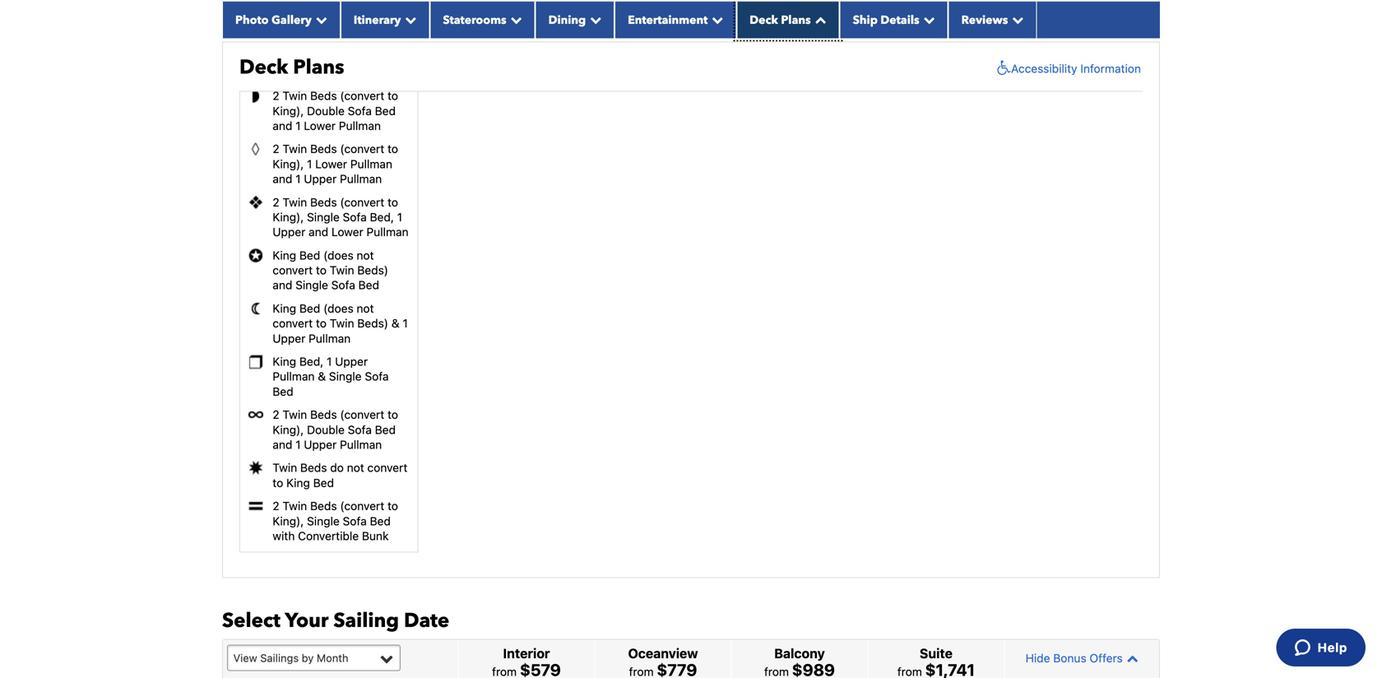 Task type: vqa. For each thing, say whether or not it's contained in the screenshot.
fourth from from left
no



Task type: describe. For each thing, give the bounding box(es) containing it.
ship details
[[853, 12, 920, 28]]

information
[[1081, 62, 1142, 75]]

1 inside the 2 twin beds (convert to king), single sofa bed, 1 upper and lower pullman
[[397, 210, 403, 224]]

pullman inside the 2 twin beds (convert to king), single sofa bed, 1 upper and lower pullman
[[367, 225, 409, 239]]

king), for 2 twin beds (convert to king), single sofa bed, 1 upper and lower pullman
[[273, 210, 304, 224]]

1 inside "2 twin beds (convert to king), double sofa bed and 1 upper pullman"
[[296, 438, 301, 451]]

chevron up image
[[1123, 653, 1139, 664]]

twin inside king bed (does not convert to twin beds) & 1 upper pullman
[[330, 317, 354, 330]]

staterooms button
[[430, 1, 536, 38]]

bed inside king bed (does not convert to twin beds) & 1 upper pullman
[[300, 302, 320, 315]]

pullman inside "2 twin beds (convert to king), double sofa bed and 1 upper pullman"
[[340, 438, 382, 451]]

select your sailing date
[[222, 607, 450, 634]]

photo gallery
[[235, 12, 312, 28]]

2 twin beds (convert to king), single sofa bed with convertible bunk
[[273, 499, 398, 543]]

and for 2 twin beds (convert to king), 1 lower pullman and 1 upper pullman
[[273, 172, 293, 186]]

lower inside 2 twin beds (convert to king), double sofa bed and 1 lower pullman
[[304, 119, 336, 133]]

view
[[233, 652, 257, 664]]

to inside the twin beds do not convert to king bed
[[273, 476, 283, 490]]

beds for 2 twin beds (convert to king), single sofa bed, 1 upper and lower pullman
[[310, 195, 337, 209]]

pullman inside king bed, 1 upper pullman & single sofa bed
[[273, 370, 315, 383]]

single for 2 twin beds (convert to king), single sofa bed, 1 upper and lower pullman
[[307, 210, 340, 224]]

sofa for 2 twin beds (convert to king), double sofa bed and 1 lower pullman
[[348, 104, 372, 118]]

upper inside '2 twin beds (convert to king), 1 lower pullman and 1 upper pullman'
[[304, 172, 337, 186]]

convert inside the twin beds do not convert to king bed
[[368, 461, 408, 475]]

chevron down image for staterooms
[[507, 14, 522, 25]]

& inside king bed, 1 upper pullman & single sofa bed
[[318, 370, 326, 383]]

1 inside 2 twin beds (convert to king), double sofa bed and 1 lower pullman
[[296, 119, 301, 133]]

ship
[[853, 12, 878, 28]]

sailing
[[334, 607, 399, 634]]

do
[[330, 461, 344, 475]]

sofa for 2 twin beds (convert to king), single sofa bed with convertible bunk
[[343, 514, 367, 528]]

to inside king bed (does not convert to twin beds) & 1 upper pullman
[[316, 317, 327, 330]]

photo gallery button
[[222, 1, 341, 38]]

single inside the king bed (does not convert to twin beds) and single sofa bed
[[296, 278, 328, 292]]

king), for 2 twin beds (convert to king), 1 lower pullman and 1 upper pullman
[[273, 157, 304, 171]]

accessibility
[[1012, 62, 1078, 75]]

your
[[285, 607, 329, 634]]

not for bed
[[357, 248, 374, 262]]

upper inside the 2 twin beds (convert to king), single sofa bed, 1 upper and lower pullman
[[273, 225, 306, 239]]

bed inside 2 twin beds (convert to king), single sofa bed with convertible bunk
[[370, 514, 391, 528]]

hide bonus offers
[[1026, 651, 1123, 665]]

beds for 2 twin beds (convert to king), double sofa bed and 1 upper pullman
[[310, 408, 337, 422]]

and for 2 twin beds (convert to king), double sofa bed and 1 lower pullman
[[273, 119, 293, 133]]

deck plans inside 'dropdown button'
[[750, 12, 811, 28]]

(does for bed
[[324, 248, 354, 262]]

not for pullman
[[357, 302, 374, 315]]

entertainment button
[[615, 1, 737, 38]]

itinerary
[[354, 12, 401, 28]]

king bed (does not convert to twin beds) & 1 upper pullman
[[273, 302, 408, 345]]

twin inside "2 twin beds (convert to king), double sofa bed and 1 upper pullman"
[[283, 408, 307, 422]]

twin inside the king bed (does not convert to twin beds) and single sofa bed
[[330, 263, 354, 277]]

gallery
[[272, 12, 312, 28]]

bed, inside the 2 twin beds (convert to king), single sofa bed, 1 upper and lower pullman
[[370, 210, 394, 224]]

pullman inside 2 twin beds (convert to king), double sofa bed and 1 lower pullman
[[339, 119, 381, 133]]

view sailings by month
[[233, 652, 349, 664]]

beds for 2 twin beds (convert to king), 1 lower pullman and 1 upper pullman
[[310, 142, 337, 156]]

oceanview
[[628, 646, 698, 661]]

bed up king bed (does not convert to twin beds) & 1 upper pullman at left
[[359, 278, 379, 292]]

(does for pullman
[[324, 302, 354, 315]]

king), for 2 twin beds (convert to king), double sofa bed and 1 upper pullman
[[273, 423, 304, 437]]

bed down the 2 twin beds (convert to king), single sofa bed, 1 upper and lower pullman
[[300, 248, 320, 262]]

2 for 2 twin beds (convert to king), 1 lower pullman and 1 upper pullman
[[273, 142, 280, 156]]

2 for 2 twin beds (convert to king), double sofa bed and 1 lower pullman
[[273, 89, 280, 103]]

select
[[222, 607, 281, 634]]

king for king bed (does not convert to twin beds) and single sofa bed
[[273, 248, 296, 262]]

bed inside the twin beds do not convert to king bed
[[313, 476, 334, 490]]

single for 2 twin beds (convert to king), single sofa bed with convertible bunk
[[307, 514, 340, 528]]

0 horizontal spatial plans
[[293, 54, 344, 81]]

to inside the king bed (does not convert to twin beds) and single sofa bed
[[316, 263, 327, 277]]

king), for 2 twin beds (convert to king), single sofa bed with convertible bunk
[[273, 514, 304, 528]]

1 vertical spatial deck
[[240, 54, 288, 81]]

entertainment
[[628, 12, 708, 28]]

double for lower
[[307, 104, 345, 118]]

to inside "2 twin beds (convert to king), double sofa bed and 1 upper pullman"
[[388, 408, 398, 422]]

1 inside king bed (does not convert to twin beds) & 1 upper pullman
[[403, 317, 408, 330]]

twin inside 2 twin beds (convert to king), single sofa bed with convertible bunk
[[283, 499, 307, 513]]

date
[[404, 607, 450, 634]]

(convert for 2 twin beds (convert to king), 1 lower pullman and 1 upper pullman
[[340, 142, 385, 156]]

1 vertical spatial deck plans
[[240, 54, 344, 81]]

with
[[273, 529, 295, 543]]

deck plans button
[[737, 1, 840, 38]]

suite
[[920, 646, 953, 661]]

bonus
[[1054, 651, 1087, 665]]

twin inside '2 twin beds (convert to king), 1 lower pullman and 1 upper pullman'
[[283, 142, 307, 156]]

wheelchair image
[[994, 60, 1012, 76]]

2 twin beds (convert to king), double sofa bed and 1 lower pullman
[[273, 89, 398, 133]]

2 twin beds (convert to king), double sofa bed and 1 upper pullman
[[273, 408, 398, 451]]

pullman inside king bed (does not convert to twin beds) & 1 upper pullman
[[309, 332, 351, 345]]

bed inside king bed, 1 upper pullman & single sofa bed
[[273, 385, 294, 398]]



Task type: locate. For each thing, give the bounding box(es) containing it.
upper inside "2 twin beds (convert to king), double sofa bed and 1 upper pullman"
[[304, 438, 337, 451]]

1 vertical spatial double
[[307, 423, 345, 437]]

chevron down image for dining
[[586, 14, 602, 25]]

0 vertical spatial convert
[[273, 263, 313, 277]]

2 beds) from the top
[[358, 317, 389, 330]]

sofa for 2 twin beds (convert to king), double sofa bed and 1 upper pullman
[[348, 423, 372, 437]]

bed up the twin beds do not convert to king bed
[[375, 423, 396, 437]]

(does down the 2 twin beds (convert to king), single sofa bed, 1 upper and lower pullman
[[324, 248, 354, 262]]

sofa
[[348, 104, 372, 118], [343, 210, 367, 224], [331, 278, 355, 292], [365, 370, 389, 383], [348, 423, 372, 437], [343, 514, 367, 528]]

0 vertical spatial lower
[[304, 119, 336, 133]]

1 (convert from the top
[[340, 89, 385, 103]]

(does down the king bed (does not convert to twin beds) and single sofa bed
[[324, 302, 354, 315]]

chevron down image left staterooms
[[401, 14, 417, 25]]

and up the king bed (does not convert to twin beds) and single sofa bed
[[309, 225, 329, 239]]

king bed (does not convert to twin beds) and single sofa bed
[[273, 248, 389, 292]]

king up 2 twin beds (convert to king), single sofa bed with convertible bunk
[[287, 476, 310, 490]]

sofa inside "2 twin beds (convert to king), double sofa bed and 1 upper pullman"
[[348, 423, 372, 437]]

1 inside king bed, 1 upper pullman & single sofa bed
[[327, 355, 332, 368]]

king for king bed (does not convert to twin beds) & 1 upper pullman
[[273, 302, 296, 315]]

upper inside king bed, 1 upper pullman & single sofa bed
[[335, 355, 368, 368]]

double inside 2 twin beds (convert to king), double sofa bed and 1 lower pullman
[[307, 104, 345, 118]]

twin inside the twin beds do not convert to king bed
[[273, 461, 297, 475]]

bed down do
[[313, 476, 334, 490]]

1 vertical spatial plans
[[293, 54, 344, 81]]

0 vertical spatial not
[[357, 248, 374, 262]]

details
[[881, 12, 920, 28]]

1 chevron down image from the left
[[312, 14, 328, 25]]

&
[[392, 317, 400, 330], [318, 370, 326, 383]]

chevron down image
[[401, 14, 417, 25], [507, 14, 522, 25]]

staterooms
[[443, 12, 507, 28]]

king
[[273, 248, 296, 262], [273, 302, 296, 315], [273, 355, 296, 368], [287, 476, 310, 490]]

twin
[[283, 89, 307, 103], [283, 142, 307, 156], [283, 195, 307, 209], [330, 263, 354, 277], [330, 317, 354, 330], [283, 408, 307, 422], [273, 461, 297, 475], [283, 499, 307, 513]]

king), for 2 twin beds (convert to king), double sofa bed and 1 lower pullman
[[273, 104, 304, 118]]

sofa up '2 twin beds (convert to king), 1 lower pullman and 1 upper pullman'
[[348, 104, 372, 118]]

& inside king bed (does not convert to twin beds) & 1 upper pullman
[[392, 317, 400, 330]]

(does inside king bed (does not convert to twin beds) & 1 upper pullman
[[324, 302, 354, 315]]

sofa inside the king bed (does not convert to twin beds) and single sofa bed
[[331, 278, 355, 292]]

king inside king bed (does not convert to twin beds) & 1 upper pullman
[[273, 302, 296, 315]]

dining
[[549, 12, 586, 28]]

to down the king bed (does not convert to twin beds) and single sofa bed
[[316, 317, 327, 330]]

beds inside the 2 twin beds (convert to king), single sofa bed, 1 upper and lower pullman
[[310, 195, 337, 209]]

(convert down '2 twin beds (convert to king), 1 lower pullman and 1 upper pullman'
[[340, 195, 385, 209]]

bed
[[375, 104, 396, 118], [300, 248, 320, 262], [359, 278, 379, 292], [300, 302, 320, 315], [273, 385, 294, 398], [375, 423, 396, 437], [313, 476, 334, 490], [370, 514, 391, 528]]

chevron down image inside itinerary dropdown button
[[401, 14, 417, 25]]

upper up do
[[304, 438, 337, 451]]

1 vertical spatial lower
[[315, 157, 347, 171]]

0 vertical spatial &
[[392, 317, 400, 330]]

convert up king bed (does not convert to twin beds) & 1 upper pullman at left
[[273, 263, 313, 277]]

plans inside 'dropdown button'
[[781, 12, 811, 28]]

single for king bed, 1 upper pullman & single sofa bed
[[329, 370, 362, 383]]

king inside the twin beds do not convert to king bed
[[287, 476, 310, 490]]

to
[[388, 89, 398, 103], [388, 142, 398, 156], [388, 195, 398, 209], [316, 263, 327, 277], [316, 317, 327, 330], [388, 408, 398, 422], [273, 476, 283, 490], [388, 499, 398, 513]]

sofa up bunk
[[343, 514, 367, 528]]

2 down '2 twin beds (convert to king), 1 lower pullman and 1 upper pullman'
[[273, 195, 280, 209]]

(convert down king bed, 1 upper pullman & single sofa bed
[[340, 408, 385, 422]]

lower up the king bed (does not convert to twin beds) and single sofa bed
[[332, 225, 364, 239]]

chevron down image inside dining dropdown button
[[586, 14, 602, 25]]

3 chevron down image from the left
[[708, 14, 724, 25]]

to down 2 twin beds (convert to king), double sofa bed and 1 lower pullman at the left top of page
[[388, 142, 398, 156]]

2 twin beds (convert to king), single sofa bed, 1 upper and lower pullman
[[273, 195, 409, 239]]

twin up king bed, 1 upper pullman & single sofa bed
[[330, 317, 354, 330]]

lower inside the 2 twin beds (convert to king), single sofa bed, 1 upper and lower pullman
[[332, 225, 364, 239]]

(convert down 2 twin beds (convert to king), double sofa bed and 1 lower pullman at the left top of page
[[340, 142, 385, 156]]

(convert
[[340, 89, 385, 103], [340, 142, 385, 156], [340, 195, 385, 209], [340, 408, 385, 422], [340, 499, 385, 513]]

2 (convert from the top
[[340, 142, 385, 156]]

2 for 2 twin beds (convert to king), single sofa bed with convertible bunk
[[273, 499, 280, 513]]

ship details button
[[840, 1, 949, 38]]

single up king bed (does not convert to twin beds) & 1 upper pullman at left
[[296, 278, 328, 292]]

1 horizontal spatial chevron down image
[[507, 14, 522, 25]]

0 vertical spatial plans
[[781, 12, 811, 28]]

sofa down king bed (does not convert to twin beds) & 1 upper pullman at left
[[365, 370, 389, 383]]

and inside the king bed (does not convert to twin beds) and single sofa bed
[[273, 278, 293, 292]]

(convert inside "2 twin beds (convert to king), double sofa bed and 1 upper pullman"
[[340, 408, 385, 422]]

beds inside 2 twin beds (convert to king), double sofa bed and 1 lower pullman
[[310, 89, 337, 103]]

king),
[[273, 104, 304, 118], [273, 157, 304, 171], [273, 210, 304, 224], [273, 423, 304, 437], [273, 514, 304, 528]]

beds) inside the king bed (does not convert to twin beds) and single sofa bed
[[358, 263, 389, 277]]

5 (convert from the top
[[340, 499, 385, 513]]

beds down king bed, 1 upper pullman & single sofa bed
[[310, 408, 337, 422]]

chevron down image left entertainment in the top of the page
[[586, 14, 602, 25]]

single down king bed (does not convert to twin beds) & 1 upper pullman at left
[[329, 370, 362, 383]]

0 vertical spatial bed,
[[370, 210, 394, 224]]

month
[[317, 652, 349, 664]]

and for 2 twin beds (convert to king), double sofa bed and 1 upper pullman
[[273, 438, 293, 451]]

king), up '2 twin beds (convert to king), 1 lower pullman and 1 upper pullman'
[[273, 104, 304, 118]]

2 chevron down image from the left
[[586, 14, 602, 25]]

to up the with in the bottom left of the page
[[273, 476, 283, 490]]

2 inside the 2 twin beds (convert to king), single sofa bed, 1 upper and lower pullman
[[273, 195, 280, 209]]

2 for 2 twin beds (convert to king), double sofa bed and 1 upper pullman
[[273, 408, 280, 422]]

to up bunk
[[388, 499, 398, 513]]

deck
[[750, 12, 779, 28], [240, 54, 288, 81]]

convertible
[[298, 529, 359, 543]]

1 vertical spatial bed,
[[300, 355, 324, 368]]

beds up '2 twin beds (convert to king), 1 lower pullman and 1 upper pullman'
[[310, 89, 337, 103]]

1 horizontal spatial bed,
[[370, 210, 394, 224]]

upper up king bed, 1 upper pullman & single sofa bed
[[273, 332, 306, 345]]

upper up the 2 twin beds (convert to king), single sofa bed, 1 upper and lower pullman
[[304, 172, 337, 186]]

chevron down image inside staterooms 'dropdown button'
[[507, 14, 522, 25]]

king down king bed (does not convert to twin beds) & 1 upper pullman at left
[[273, 355, 296, 368]]

plans left ship
[[781, 12, 811, 28]]

0 horizontal spatial deck
[[240, 54, 288, 81]]

1 vertical spatial (does
[[324, 302, 354, 315]]

chevron down image inside entertainment dropdown button
[[708, 14, 724, 25]]

sofa up the twin beds do not convert to king bed
[[348, 423, 372, 437]]

2 double from the top
[[307, 423, 345, 437]]

accessibility information
[[1012, 62, 1142, 75]]

king), inside 2 twin beds (convert to king), double sofa bed and 1 lower pullman
[[273, 104, 304, 118]]

2 vertical spatial convert
[[368, 461, 408, 475]]

bunk
[[362, 529, 389, 543]]

(convert inside the 2 twin beds (convert to king), single sofa bed, 1 upper and lower pullman
[[340, 195, 385, 209]]

not inside the king bed (does not convert to twin beds) and single sofa bed
[[357, 248, 374, 262]]

deck inside 'dropdown button'
[[750, 12, 779, 28]]

twin inside the 2 twin beds (convert to king), single sofa bed, 1 upper and lower pullman
[[283, 195, 307, 209]]

bed up bunk
[[370, 514, 391, 528]]

1 horizontal spatial plans
[[781, 12, 811, 28]]

to down itinerary dropdown button
[[388, 89, 398, 103]]

balcony
[[775, 646, 825, 661]]

convert for sofa
[[273, 263, 313, 277]]

2 2 from the top
[[273, 142, 280, 156]]

sofa inside king bed, 1 upper pullman & single sofa bed
[[365, 370, 389, 383]]

4 king), from the top
[[273, 423, 304, 437]]

upper inside king bed (does not convert to twin beds) & 1 upper pullman
[[273, 332, 306, 345]]

1 vertical spatial &
[[318, 370, 326, 383]]

and inside "2 twin beds (convert to king), double sofa bed and 1 upper pullman"
[[273, 438, 293, 451]]

0 vertical spatial deck
[[750, 12, 779, 28]]

5 2 from the top
[[273, 499, 280, 513]]

beds) down the 2 twin beds (convert to king), single sofa bed, 1 upper and lower pullman
[[358, 263, 389, 277]]

2 inside 2 twin beds (convert to king), double sofa bed and 1 lower pullman
[[273, 89, 280, 103]]

offers
[[1090, 651, 1123, 665]]

beds down '2 twin beds (convert to king), 1 lower pullman and 1 upper pullman'
[[310, 195, 337, 209]]

(convert for 2 twin beds (convert to king), double sofa bed and 1 lower pullman
[[340, 89, 385, 103]]

convert for upper
[[273, 317, 313, 330]]

king), up the with in the bottom left of the page
[[273, 514, 304, 528]]

1 king), from the top
[[273, 104, 304, 118]]

king down the king bed (does not convert to twin beds) and single sofa bed
[[273, 302, 296, 315]]

chevron down image
[[312, 14, 328, 25], [586, 14, 602, 25], [708, 14, 724, 25], [920, 14, 936, 25], [1009, 14, 1024, 25]]

by
[[302, 652, 314, 664]]

2 vertical spatial lower
[[332, 225, 364, 239]]

3 2 from the top
[[273, 195, 280, 209]]

2 twin beds (convert to king), 1 lower pullman and 1 upper pullman
[[273, 142, 398, 186]]

4 chevron down image from the left
[[920, 14, 936, 25]]

beds for 2 twin beds (convert to king), double sofa bed and 1 lower pullman
[[310, 89, 337, 103]]

sofa down '2 twin beds (convert to king), 1 lower pullman and 1 upper pullman'
[[343, 210, 367, 224]]

and up the 2 twin beds (convert to king), single sofa bed, 1 upper and lower pullman
[[273, 172, 293, 186]]

5 king), from the top
[[273, 514, 304, 528]]

to inside 2 twin beds (convert to king), double sofa bed and 1 lower pullman
[[388, 89, 398, 103]]

and up king bed (does not convert to twin beds) & 1 upper pullman at left
[[273, 278, 293, 292]]

(does
[[324, 248, 354, 262], [324, 302, 354, 315]]

twin beds do not convert to king bed
[[273, 461, 408, 490]]

sofa inside the 2 twin beds (convert to king), single sofa bed, 1 upper and lower pullman
[[343, 210, 367, 224]]

upper
[[304, 172, 337, 186], [273, 225, 306, 239], [273, 332, 306, 345], [335, 355, 368, 368], [304, 438, 337, 451]]

and inside '2 twin beds (convert to king), 1 lower pullman and 1 upper pullman'
[[273, 172, 293, 186]]

double for upper
[[307, 423, 345, 437]]

king inside king bed, 1 upper pullman & single sofa bed
[[273, 355, 296, 368]]

1 horizontal spatial deck plans
[[750, 12, 811, 28]]

photo
[[235, 12, 269, 28]]

and up '2 twin beds (convert to king), 1 lower pullman and 1 upper pullman'
[[273, 119, 293, 133]]

and inside the 2 twin beds (convert to king), single sofa bed, 1 upper and lower pullman
[[309, 225, 329, 239]]

chevron down image for photo gallery
[[312, 14, 328, 25]]

(convert for 2 twin beds (convert to king), double sofa bed and 1 upper pullman
[[340, 408, 385, 422]]

upper down king bed (does not convert to twin beds) & 1 upper pullman at left
[[335, 355, 368, 368]]

lower inside '2 twin beds (convert to king), 1 lower pullman and 1 upper pullman'
[[315, 157, 347, 171]]

bed, down '2 twin beds (convert to king), 1 lower pullman and 1 upper pullman'
[[370, 210, 394, 224]]

twin down 2 twin beds (convert to king), double sofa bed and 1 lower pullman at the left top of page
[[283, 142, 307, 156]]

2 inside 2 twin beds (convert to king), single sofa bed with convertible bunk
[[273, 499, 280, 513]]

upper up the king bed (does not convert to twin beds) and single sofa bed
[[273, 225, 306, 239]]

double
[[307, 104, 345, 118], [307, 423, 345, 437]]

4 2 from the top
[[273, 408, 280, 422]]

bed,
[[370, 210, 394, 224], [300, 355, 324, 368]]

double up '2 twin beds (convert to king), 1 lower pullman and 1 upper pullman'
[[307, 104, 345, 118]]

chevron down image left the deck plans 'dropdown button' on the top right of the page
[[708, 14, 724, 25]]

hide
[[1026, 651, 1051, 665]]

not
[[357, 248, 374, 262], [357, 302, 374, 315], [347, 461, 364, 475]]

and inside 2 twin beds (convert to king), double sofa bed and 1 lower pullman
[[273, 119, 293, 133]]

single inside king bed, 1 upper pullman & single sofa bed
[[329, 370, 362, 383]]

3 (convert from the top
[[340, 195, 385, 209]]

beds
[[310, 89, 337, 103], [310, 142, 337, 156], [310, 195, 337, 209], [310, 408, 337, 422], [300, 461, 327, 475], [310, 499, 337, 513]]

king bed, 1 upper pullman & single sofa bed
[[273, 355, 389, 398]]

chevron down image inside photo gallery dropdown button
[[312, 14, 328, 25]]

2 king), from the top
[[273, 157, 304, 171]]

1
[[296, 119, 301, 133], [307, 157, 312, 171], [296, 172, 301, 186], [397, 210, 403, 224], [403, 317, 408, 330], [327, 355, 332, 368], [296, 438, 301, 451]]

(convert up '2 twin beds (convert to king), 1 lower pullman and 1 upper pullman'
[[340, 89, 385, 103]]

bed up '2 twin beds (convert to king), 1 lower pullman and 1 upper pullman'
[[375, 104, 396, 118]]

(does inside the king bed (does not convert to twin beds) and single sofa bed
[[324, 248, 354, 262]]

chevron up image
[[811, 14, 827, 25]]

beds down 2 twin beds (convert to king), double sofa bed and 1 lower pullman at the left top of page
[[310, 142, 337, 156]]

accessibility information link
[[994, 60, 1142, 76]]

convert
[[273, 263, 313, 277], [273, 317, 313, 330], [368, 461, 408, 475]]

single up the king bed (does not convert to twin beds) and single sofa bed
[[307, 210, 340, 224]]

bed up "2 twin beds (convert to king), double sofa bed and 1 upper pullman" at the left
[[273, 385, 294, 398]]

plans
[[781, 12, 811, 28], [293, 54, 344, 81]]

dining button
[[536, 1, 615, 38]]

2 vertical spatial not
[[347, 461, 364, 475]]

king down the 2 twin beds (convert to king), single sofa bed, 1 upper and lower pullman
[[273, 248, 296, 262]]

to down king bed, 1 upper pullman & single sofa bed
[[388, 408, 398, 422]]

reviews button
[[949, 1, 1037, 38]]

view sailings by month link
[[227, 645, 401, 671]]

deck left chevron up image
[[750, 12, 779, 28]]

chevron down image up wheelchair image
[[1009, 14, 1024, 25]]

sofa for 2 twin beds (convert to king), single sofa bed, 1 upper and lower pullman
[[343, 210, 367, 224]]

1 double from the top
[[307, 104, 345, 118]]

twin down gallery
[[283, 89, 307, 103]]

chevron down image inside reviews dropdown button
[[1009, 14, 1024, 25]]

not inside the twin beds do not convert to king bed
[[347, 461, 364, 475]]

single up convertible
[[307, 514, 340, 528]]

beds for 2 twin beds (convert to king), single sofa bed with convertible bunk
[[310, 499, 337, 513]]

1 horizontal spatial deck
[[750, 12, 779, 28]]

convert down the king bed (does not convert to twin beds) and single sofa bed
[[273, 317, 313, 330]]

(convert up bunk
[[340, 499, 385, 513]]

twin up the with in the bottom left of the page
[[283, 499, 307, 513]]

chevron down image for reviews
[[1009, 14, 1024, 25]]

sofa up king bed (does not convert to twin beds) & 1 upper pullman at left
[[331, 278, 355, 292]]

bed, inside king bed, 1 upper pullman & single sofa bed
[[300, 355, 324, 368]]

0 vertical spatial beds)
[[358, 263, 389, 277]]

0 horizontal spatial bed,
[[300, 355, 324, 368]]

to inside the 2 twin beds (convert to king), single sofa bed, 1 upper and lower pullman
[[388, 195, 398, 209]]

bed, down king bed (does not convert to twin beds) & 1 upper pullman at left
[[300, 355, 324, 368]]

(convert inside 2 twin beds (convert to king), double sofa bed and 1 lower pullman
[[340, 89, 385, 103]]

to inside '2 twin beds (convert to king), 1 lower pullman and 1 upper pullman'
[[388, 142, 398, 156]]

pullman
[[339, 119, 381, 133], [350, 157, 393, 171], [340, 172, 382, 186], [367, 225, 409, 239], [309, 332, 351, 345], [273, 370, 315, 383], [340, 438, 382, 451]]

twin down the 2 twin beds (convert to king), single sofa bed, 1 upper and lower pullman
[[330, 263, 354, 277]]

1 2 from the top
[[273, 89, 280, 103]]

to down '2 twin beds (convert to king), 1 lower pullman and 1 upper pullman'
[[388, 195, 398, 209]]

beds up convertible
[[310, 499, 337, 513]]

interior
[[503, 646, 550, 661]]

deck down photo gallery
[[240, 54, 288, 81]]

twin inside 2 twin beds (convert to king), double sofa bed and 1 lower pullman
[[283, 89, 307, 103]]

beds) up king bed, 1 upper pullman & single sofa bed
[[358, 317, 389, 330]]

twin left do
[[273, 461, 297, 475]]

double up do
[[307, 423, 345, 437]]

beds inside '2 twin beds (convert to king), 1 lower pullman and 1 upper pullman'
[[310, 142, 337, 156]]

3 king), from the top
[[273, 210, 304, 224]]

single
[[307, 210, 340, 224], [296, 278, 328, 292], [329, 370, 362, 383], [307, 514, 340, 528]]

beds left do
[[300, 461, 327, 475]]

not down the king bed (does not convert to twin beds) and single sofa bed
[[357, 302, 374, 315]]

0 horizontal spatial deck plans
[[240, 54, 344, 81]]

and
[[273, 119, 293, 133], [273, 172, 293, 186], [309, 225, 329, 239], [273, 278, 293, 292], [273, 438, 293, 451]]

beds) for pullman
[[358, 317, 389, 330]]

king), up the king bed (does not convert to twin beds) and single sofa bed
[[273, 210, 304, 224]]

deck plans
[[750, 12, 811, 28], [240, 54, 344, 81]]

1 vertical spatial beds)
[[358, 317, 389, 330]]

to inside 2 twin beds (convert to king), single sofa bed with convertible bunk
[[388, 499, 398, 513]]

0 vertical spatial (does
[[324, 248, 354, 262]]

beds inside the twin beds do not convert to king bed
[[300, 461, 327, 475]]

1 horizontal spatial &
[[392, 317, 400, 330]]

sailings
[[260, 652, 299, 664]]

king), inside '2 twin beds (convert to king), 1 lower pullman and 1 upper pullman'
[[273, 157, 304, 171]]

single inside the 2 twin beds (convert to king), single sofa bed, 1 upper and lower pullman
[[307, 210, 340, 224]]

sofa inside 2 twin beds (convert to king), double sofa bed and 1 lower pullman
[[348, 104, 372, 118]]

itinerary button
[[341, 1, 430, 38]]

(convert inside '2 twin beds (convert to king), 1 lower pullman and 1 upper pullman'
[[340, 142, 385, 156]]

4 (convert from the top
[[340, 408, 385, 422]]

0 vertical spatial double
[[307, 104, 345, 118]]

1 (does from the top
[[324, 248, 354, 262]]

lower down 2 twin beds (convert to king), double sofa bed and 1 lower pullman at the left top of page
[[315, 157, 347, 171]]

0 vertical spatial deck plans
[[750, 12, 811, 28]]

1 chevron down image from the left
[[401, 14, 417, 25]]

beds inside "2 twin beds (convert to king), double sofa bed and 1 upper pullman"
[[310, 408, 337, 422]]

king), down 2 twin beds (convert to king), double sofa bed and 1 lower pullman at the left top of page
[[273, 157, 304, 171]]

2 (does from the top
[[324, 302, 354, 315]]

0 horizontal spatial &
[[318, 370, 326, 383]]

king), inside the 2 twin beds (convert to king), single sofa bed, 1 upper and lower pullman
[[273, 210, 304, 224]]

king inside the king bed (does not convert to twin beds) and single sofa bed
[[273, 248, 296, 262]]

king), inside "2 twin beds (convert to king), double sofa bed and 1 upper pullman"
[[273, 423, 304, 437]]

beds) for bed
[[358, 263, 389, 277]]

convert right do
[[368, 461, 408, 475]]

not inside king bed (does not convert to twin beds) & 1 upper pullman
[[357, 302, 374, 315]]

2 down photo gallery
[[273, 89, 280, 103]]

twin down '2 twin beds (convert to king), 1 lower pullman and 1 upper pullman'
[[283, 195, 307, 209]]

2 chevron down image from the left
[[507, 14, 522, 25]]

2 for 2 twin beds (convert to king), single sofa bed, 1 upper and lower pullman
[[273, 195, 280, 209]]

chevron down image inside ship details dropdown button
[[920, 14, 936, 25]]

king), down king bed, 1 upper pullman & single sofa bed
[[273, 423, 304, 437]]

2 inside "2 twin beds (convert to king), double sofa bed and 1 upper pullman"
[[273, 408, 280, 422]]

and up the twin beds do not convert to king bed
[[273, 438, 293, 451]]

bed down the king bed (does not convert to twin beds) and single sofa bed
[[300, 302, 320, 315]]

to up king bed (does not convert to twin beds) & 1 upper pullman at left
[[316, 263, 327, 277]]

reviews
[[962, 12, 1009, 28]]

2 down 2 twin beds (convert to king), double sofa bed and 1 lower pullman at the left top of page
[[273, 142, 280, 156]]

bed inside "2 twin beds (convert to king), double sofa bed and 1 upper pullman"
[[375, 423, 396, 437]]

2 up the with in the bottom left of the page
[[273, 499, 280, 513]]

single inside 2 twin beds (convert to king), single sofa bed with convertible bunk
[[307, 514, 340, 528]]

5 chevron down image from the left
[[1009, 14, 1024, 25]]

twin down king bed, 1 upper pullman & single sofa bed
[[283, 408, 307, 422]]

lower up '2 twin beds (convert to king), 1 lower pullman and 1 upper pullman'
[[304, 119, 336, 133]]

chevron down image for ship details
[[920, 14, 936, 25]]

plans up 2 twin beds (convert to king), double sofa bed and 1 lower pullman at the left top of page
[[293, 54, 344, 81]]

sofa inside 2 twin beds (convert to king), single sofa bed with convertible bunk
[[343, 514, 367, 528]]

chevron down image for entertainment
[[708, 14, 724, 25]]

lower
[[304, 119, 336, 133], [315, 157, 347, 171], [332, 225, 364, 239]]

(convert inside 2 twin beds (convert to king), single sofa bed with convertible bunk
[[340, 499, 385, 513]]

1 beds) from the top
[[358, 263, 389, 277]]

beds)
[[358, 263, 389, 277], [358, 317, 389, 330]]

chevron down image left reviews
[[920, 14, 936, 25]]

chevron down image left itinerary on the top of page
[[312, 14, 328, 25]]

(convert for 2 twin beds (convert to king), single sofa bed with convertible bunk
[[340, 499, 385, 513]]

2 down king bed, 1 upper pullman & single sofa bed
[[273, 408, 280, 422]]

chevron down image for itinerary
[[401, 14, 417, 25]]

(convert for 2 twin beds (convert to king), single sofa bed, 1 upper and lower pullman
[[340, 195, 385, 209]]

chevron down image left 'dining'
[[507, 14, 522, 25]]

king for king bed, 1 upper pullman & single sofa bed
[[273, 355, 296, 368]]

2
[[273, 89, 280, 103], [273, 142, 280, 156], [273, 195, 280, 209], [273, 408, 280, 422], [273, 499, 280, 513]]

beds inside 2 twin beds (convert to king), single sofa bed with convertible bunk
[[310, 499, 337, 513]]

not right do
[[347, 461, 364, 475]]

bed inside 2 twin beds (convert to king), double sofa bed and 1 lower pullman
[[375, 104, 396, 118]]

not down the 2 twin beds (convert to king), single sofa bed, 1 upper and lower pullman
[[357, 248, 374, 262]]

hide bonus offers link
[[1010, 644, 1156, 673]]

1 vertical spatial convert
[[273, 317, 313, 330]]

sofa for king bed, 1 upper pullman & single sofa bed
[[365, 370, 389, 383]]

0 horizontal spatial chevron down image
[[401, 14, 417, 25]]

1 vertical spatial not
[[357, 302, 374, 315]]

2 inside '2 twin beds (convert to king), 1 lower pullman and 1 upper pullman'
[[273, 142, 280, 156]]



